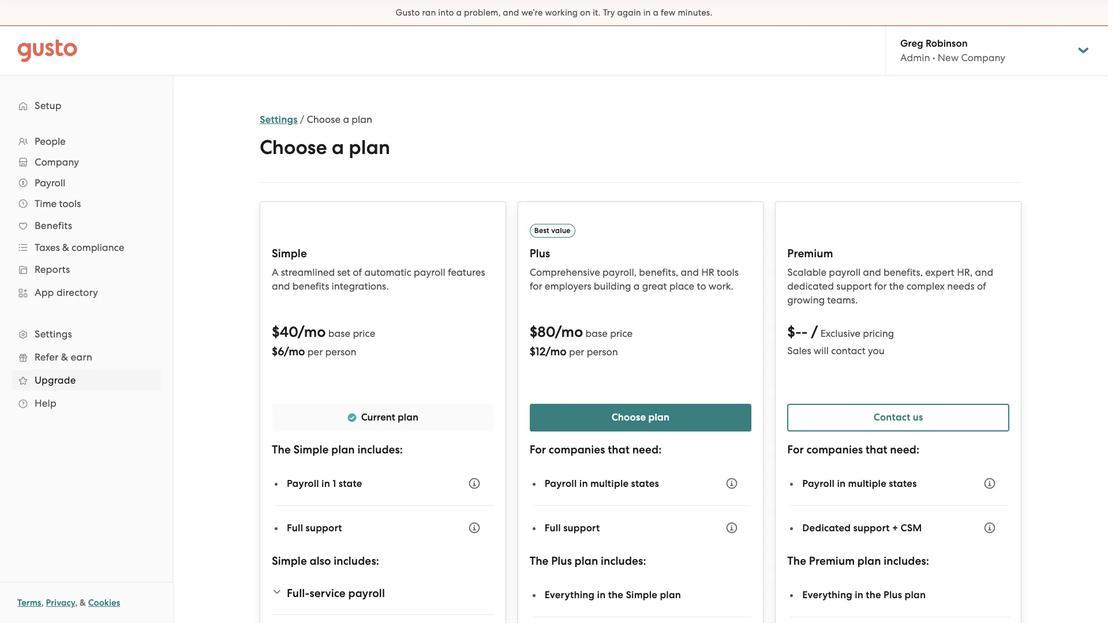 Task type: vqa. For each thing, say whether or not it's contained in the screenshot.
the top Paper
no



Task type: locate. For each thing, give the bounding box(es) containing it.
a left great
[[634, 281, 640, 292]]

0 horizontal spatial of
[[353, 267, 362, 278]]

0 horizontal spatial full
[[287, 522, 303, 534]]

benefits,
[[639, 267, 679, 278], [884, 267, 923, 278]]

1 vertical spatial choose
[[260, 136, 327, 159]]

0 horizontal spatial payroll in multiple states
[[545, 478, 659, 490]]

1 horizontal spatial for
[[875, 281, 887, 292]]

payroll right "service" at the left bottom
[[348, 587, 385, 600]]

settings link up refer & earn link
[[12, 324, 161, 345]]

list for $-
[[791, 618, 1010, 624]]

for inside scalable payroll and benefits, expert hr, and dedicated support for the complex needs of growing teams.
[[875, 281, 887, 292]]

dedicated support + csm
[[803, 522, 922, 534]]

0 horizontal spatial that
[[608, 443, 630, 457]]

0 horizontal spatial companies
[[549, 443, 605, 457]]

a right into
[[456, 8, 462, 18]]

benefits, up great
[[639, 267, 679, 278]]

settings for settings / choose a plan
[[260, 114, 298, 126]]

2 price from the left
[[610, 328, 633, 339]]

2 vertical spatial plus
[[884, 589, 903, 601]]

support for -
[[854, 522, 890, 534]]

2 need: from the left
[[890, 443, 920, 457]]

1 horizontal spatial ,
[[75, 598, 78, 609]]

price down integrations.
[[353, 328, 375, 339]]

reports link
[[12, 259, 161, 280]]

0 horizontal spatial /
[[300, 114, 304, 125]]

2 horizontal spatial the
[[788, 555, 807, 568]]

2 horizontal spatial plus
[[884, 589, 903, 601]]

choose
[[307, 114, 341, 125], [260, 136, 327, 159], [612, 412, 646, 424]]

per right 6
[[308, 346, 323, 358]]

1 full support from the left
[[287, 522, 342, 534]]

1 horizontal spatial full
[[545, 522, 561, 534]]

/mo down 40
[[284, 345, 305, 359]]

and inside comprehensive payroll, benefits, and hr tools for employers building a great place to work.
[[681, 267, 699, 278]]

choose plan button
[[530, 404, 752, 432]]

1 price from the left
[[353, 328, 375, 339]]

full-
[[287, 587, 310, 600]]

includes: for the simple plan includes:
[[358, 443, 403, 457]]

greg robinson admin • new company
[[901, 38, 1006, 64]]

company inside greg robinson admin • new company
[[962, 52, 1006, 64]]

support up simple also includes: on the left bottom of page
[[306, 522, 342, 534]]

need: down contact us 'button' on the bottom right of the page
[[890, 443, 920, 457]]

0 vertical spatial company
[[962, 52, 1006, 64]]

everything in the plus plan
[[803, 589, 926, 601]]

0 horizontal spatial plus
[[530, 247, 550, 260]]

per inside $ 40 /mo base price $ 6 /mo per person
[[308, 346, 323, 358]]

1 horizontal spatial multiple
[[848, 478, 887, 490]]

0 horizontal spatial states
[[631, 478, 659, 490]]

for companies that need: down choose plan button at the bottom of page
[[530, 443, 662, 457]]

0 horizontal spatial price
[[353, 328, 375, 339]]

simple
[[272, 247, 307, 260], [294, 443, 329, 457], [272, 555, 307, 568], [626, 589, 658, 601]]

$-- / exclusive pricing sales will contact you
[[788, 323, 895, 357]]

2 per from the left
[[569, 346, 585, 358]]

full for 40
[[287, 522, 303, 534]]

tools up work.
[[717, 267, 739, 278]]

2 everything from the left
[[803, 589, 853, 601]]

1 horizontal spatial companies
[[807, 443, 863, 457]]

list containing people
[[0, 131, 173, 415]]

2 multiple from the left
[[848, 478, 887, 490]]

support up teams.
[[837, 281, 872, 292]]

1 horizontal spatial price
[[610, 328, 633, 339]]

/mo down 80
[[546, 345, 567, 359]]

refer
[[35, 352, 59, 363]]

few
[[661, 8, 676, 18]]

for companies that need: down the contact at the bottom right
[[788, 443, 920, 457]]

per
[[308, 346, 323, 358], [569, 346, 585, 358]]

1 horizontal spatial that
[[866, 443, 888, 457]]

/mo down benefits
[[298, 323, 326, 341]]

12
[[536, 345, 546, 359]]

support
[[837, 281, 872, 292], [306, 522, 342, 534], [564, 522, 600, 534], [854, 522, 890, 534]]

1 for companies that need: from the left
[[530, 443, 662, 457]]

person
[[325, 346, 357, 358], [587, 346, 618, 358]]

settings up refer
[[35, 329, 72, 340]]

per right 12
[[569, 346, 585, 358]]

2 horizontal spatial payroll
[[829, 267, 861, 278]]

1 horizontal spatial payroll
[[414, 267, 446, 278]]

0 vertical spatial of
[[353, 267, 362, 278]]

ran
[[422, 8, 436, 18]]

includes: down current
[[358, 443, 403, 457]]

0 horizontal spatial for
[[530, 281, 542, 292]]

for left the complex
[[875, 281, 887, 292]]

list for $
[[533, 618, 752, 624]]

1 need: from the left
[[633, 443, 662, 457]]

/
[[300, 114, 304, 125], [811, 323, 818, 341]]

2 companies from the left
[[807, 443, 863, 457]]

of right set
[[353, 267, 362, 278]]

2 vertical spatial choose
[[612, 412, 646, 424]]

per for 40
[[308, 346, 323, 358]]

the inside scalable payroll and benefits, expert hr, and dedicated support for the complex needs of growing teams.
[[890, 281, 904, 292]]

1 horizontal spatial for
[[788, 443, 804, 457]]

/ inside $-- / exclusive pricing sales will contact you
[[811, 323, 818, 341]]

& left earn
[[61, 352, 68, 363]]

2 for companies that need: from the left
[[788, 443, 920, 457]]

0 vertical spatial choose
[[307, 114, 341, 125]]

1 benefits, from the left
[[639, 267, 679, 278]]

contact us button
[[788, 404, 1010, 432]]

2 full from the left
[[545, 522, 561, 534]]

payroll for 40
[[287, 478, 319, 490]]

0 vertical spatial &
[[62, 242, 69, 253]]

1 horizontal spatial payroll in multiple states
[[803, 478, 917, 490]]

tools right time
[[59, 198, 81, 210]]

1 that from the left
[[608, 443, 630, 457]]

0 horizontal spatial everything
[[545, 589, 595, 601]]

0 horizontal spatial need:
[[633, 443, 662, 457]]

1 horizontal spatial base
[[586, 328, 608, 339]]

1 for from the left
[[530, 281, 542, 292]]

1 everything from the left
[[545, 589, 595, 601]]

multiple
[[591, 478, 629, 490], [848, 478, 887, 490]]

for down comprehensive at the top of page
[[530, 281, 542, 292]]

support up the plus plan includes:
[[564, 522, 600, 534]]

1 horizontal spatial settings
[[260, 114, 298, 126]]

full support for 80
[[545, 522, 600, 534]]

need: down choose plan button at the bottom of page
[[633, 443, 662, 457]]

base inside $ 40 /mo base price $ 6 /mo per person
[[328, 328, 351, 339]]

0 horizontal spatial ,
[[41, 598, 44, 609]]

choose for choose plan
[[612, 412, 646, 424]]

choose inside button
[[612, 412, 646, 424]]

2 full support from the left
[[545, 522, 600, 534]]

0 vertical spatial premium
[[788, 247, 834, 260]]

the down the premium plan includes:
[[866, 589, 882, 601]]

everything down the premium plan includes:
[[803, 589, 853, 601]]

0 horizontal spatial person
[[325, 346, 357, 358]]

for companies that need: for /
[[788, 443, 920, 457]]

0 horizontal spatial per
[[308, 346, 323, 358]]

a
[[456, 8, 462, 18], [653, 8, 659, 18], [343, 114, 349, 125], [332, 136, 344, 159], [634, 281, 640, 292]]

benefits, inside scalable payroll and benefits, expert hr, and dedicated support for the complex needs of growing teams.
[[884, 267, 923, 278]]

1 vertical spatial settings
[[35, 329, 72, 340]]

states for /mo
[[631, 478, 659, 490]]

price inside $ 80 /mo base price $ 12 /mo per person
[[610, 328, 633, 339]]

0 horizontal spatial multiple
[[591, 478, 629, 490]]

0 horizontal spatial full support
[[287, 522, 342, 534]]

price inside $ 40 /mo base price $ 6 /mo per person
[[353, 328, 375, 339]]

0 horizontal spatial for companies that need:
[[530, 443, 662, 457]]

that for /
[[866, 443, 888, 457]]

per inside $ 80 /mo base price $ 12 /mo per person
[[569, 346, 585, 358]]

also
[[310, 555, 331, 568]]

for companies that need: for /mo
[[530, 443, 662, 457]]

0 horizontal spatial the
[[608, 589, 624, 601]]

payroll in 1 state
[[287, 478, 362, 490]]

the
[[890, 281, 904, 292], [608, 589, 624, 601], [866, 589, 882, 601]]

0 vertical spatial settings
[[260, 114, 298, 126]]

expert
[[926, 267, 955, 278]]

/ right the -
[[811, 323, 818, 341]]

1 full from the left
[[287, 522, 303, 534]]

0 horizontal spatial benefits,
[[639, 267, 679, 278]]

price for 40
[[353, 328, 375, 339]]

1 horizontal spatial need:
[[890, 443, 920, 457]]

premium down dedicated
[[809, 555, 855, 568]]

list
[[0, 131, 173, 415], [533, 618, 752, 624], [791, 618, 1010, 624]]

a inside settings / choose a plan
[[343, 114, 349, 125]]

1 person from the left
[[325, 346, 357, 358]]

plan
[[352, 114, 372, 125], [349, 136, 390, 159], [398, 412, 419, 424], [649, 412, 670, 424], [331, 443, 355, 457], [575, 555, 598, 568], [858, 555, 881, 568], [660, 589, 681, 601], [905, 589, 926, 601]]

includes: down csm at the right bottom
[[884, 555, 929, 568]]

1 horizontal spatial settings link
[[260, 114, 298, 126]]

the down the plus plan includes:
[[608, 589, 624, 601]]

person inside $ 40 /mo base price $ 6 /mo per person
[[325, 346, 357, 358]]

1 horizontal spatial the
[[530, 555, 549, 568]]

2 person from the left
[[587, 346, 618, 358]]

price
[[353, 328, 375, 339], [610, 328, 633, 339]]

1 states from the left
[[631, 478, 659, 490]]

base right 40
[[328, 328, 351, 339]]

upgrade
[[35, 375, 76, 386]]

0 horizontal spatial payroll
[[348, 587, 385, 600]]

tools inside dropdown button
[[59, 198, 81, 210]]

base inside $ 80 /mo base price $ 12 /mo per person
[[586, 328, 608, 339]]

place
[[670, 281, 695, 292]]

a down settings / choose a plan
[[332, 136, 344, 159]]

1 horizontal spatial per
[[569, 346, 585, 358]]

1 vertical spatial plus
[[551, 555, 572, 568]]

base down building in the top right of the page
[[586, 328, 608, 339]]

premium up scalable
[[788, 247, 834, 260]]

0 horizontal spatial for
[[530, 443, 546, 457]]

contact
[[874, 412, 911, 424]]

-
[[802, 323, 808, 341]]

/mo down employers
[[555, 323, 583, 341]]

0 horizontal spatial settings link
[[12, 324, 161, 345]]

payroll in multiple states for /
[[803, 478, 917, 490]]

that down the contact at the bottom right
[[866, 443, 888, 457]]

1 horizontal spatial company
[[962, 52, 1006, 64]]

&
[[62, 242, 69, 253], [61, 352, 68, 363], [80, 598, 86, 609]]

0 horizontal spatial settings
[[35, 329, 72, 340]]

to
[[697, 281, 706, 292]]

companies
[[549, 443, 605, 457], [807, 443, 863, 457]]

payroll,
[[603, 267, 637, 278]]

comprehensive
[[530, 267, 600, 278]]

payroll in multiple states for /mo
[[545, 478, 659, 490]]

0 horizontal spatial tools
[[59, 198, 81, 210]]

& left cookies "button"
[[80, 598, 86, 609]]

1 horizontal spatial states
[[889, 478, 917, 490]]

1 horizontal spatial plus
[[551, 555, 572, 568]]

1 horizontal spatial for companies that need:
[[788, 443, 920, 457]]

settings link up choose a plan
[[260, 114, 298, 126]]

2 vertical spatial &
[[80, 598, 86, 609]]

price down building in the top right of the page
[[610, 328, 633, 339]]

includes:
[[358, 443, 403, 457], [334, 555, 379, 568], [601, 555, 646, 568], [884, 555, 929, 568]]

1 for from the left
[[530, 443, 546, 457]]

1 vertical spatial of
[[977, 281, 987, 292]]

0 vertical spatial settings link
[[260, 114, 298, 126]]

hr
[[702, 267, 715, 278]]

everything
[[545, 589, 595, 601], [803, 589, 853, 601]]

settings
[[260, 114, 298, 126], [35, 329, 72, 340]]

payroll for 80
[[545, 478, 577, 490]]

great
[[642, 281, 667, 292]]

1 vertical spatial tools
[[717, 267, 739, 278]]

0 vertical spatial tools
[[59, 198, 81, 210]]

full for 80
[[545, 522, 561, 534]]

2 that from the left
[[866, 443, 888, 457]]

1 horizontal spatial person
[[587, 346, 618, 358]]

1 horizontal spatial benefits,
[[884, 267, 923, 278]]

everything in the simple plan
[[545, 589, 681, 601]]

1 vertical spatial settings link
[[12, 324, 161, 345]]

set
[[337, 267, 351, 278]]

support left +
[[854, 522, 890, 534]]

2 horizontal spatial the
[[890, 281, 904, 292]]

person for 40
[[325, 346, 357, 358]]

includes: for the premium plan includes:
[[884, 555, 929, 568]]

2 for from the left
[[788, 443, 804, 457]]

payroll in multiple states
[[545, 478, 659, 490], [803, 478, 917, 490]]

2 states from the left
[[889, 478, 917, 490]]

company
[[962, 52, 1006, 64], [35, 156, 79, 168]]

of right the needs at the right top of page
[[977, 281, 987, 292]]

1 horizontal spatial full support
[[545, 522, 600, 534]]

1 horizontal spatial the
[[866, 589, 882, 601]]

for companies that need:
[[530, 443, 662, 457], [788, 443, 920, 457]]

full support up the plus plan includes:
[[545, 522, 600, 534]]

1 horizontal spatial list
[[533, 618, 752, 624]]

1 vertical spatial company
[[35, 156, 79, 168]]

2 for from the left
[[875, 281, 887, 292]]

payroll up teams.
[[829, 267, 861, 278]]

working
[[545, 8, 578, 18]]

2 payroll in multiple states from the left
[[803, 478, 917, 490]]

•
[[933, 52, 936, 64]]

0 vertical spatial /
[[300, 114, 304, 125]]

company down people
[[35, 156, 79, 168]]

1 vertical spatial premium
[[809, 555, 855, 568]]

gusto navigation element
[[0, 76, 173, 434]]

0 horizontal spatial list
[[0, 131, 173, 415]]

and
[[503, 8, 519, 18], [681, 267, 699, 278], [863, 267, 882, 278], [975, 267, 994, 278], [272, 281, 290, 292]]

& right taxes in the left of the page
[[62, 242, 69, 253]]

full support
[[287, 522, 342, 534], [545, 522, 600, 534]]

1 base from the left
[[328, 328, 351, 339]]

settings up choose a plan
[[260, 114, 298, 126]]

that down choose plan button at the bottom of page
[[608, 443, 630, 457]]

a up choose a plan
[[343, 114, 349, 125]]

plan inside settings / choose a plan
[[352, 114, 372, 125]]

0 horizontal spatial the
[[272, 443, 291, 457]]

0 horizontal spatial base
[[328, 328, 351, 339]]

1 payroll in multiple states from the left
[[545, 478, 659, 490]]

, left cookies "button"
[[75, 598, 78, 609]]

the for $-
[[788, 555, 807, 568]]

full-service payroll button
[[272, 580, 494, 608]]

the left the complex
[[890, 281, 904, 292]]

2 benefits, from the left
[[884, 267, 923, 278]]

2 base from the left
[[586, 328, 608, 339]]

premium
[[788, 247, 834, 260], [809, 555, 855, 568]]

1 horizontal spatial of
[[977, 281, 987, 292]]

0 horizontal spatial company
[[35, 156, 79, 168]]

of inside a streamlined set of automatic payroll features and benefits integrations.
[[353, 267, 362, 278]]

state
[[339, 478, 362, 490]]

scalable
[[788, 267, 827, 278]]

payroll left features
[[414, 267, 446, 278]]

, left privacy
[[41, 598, 44, 609]]

time tools button
[[12, 193, 161, 214]]

dedicated
[[788, 281, 834, 292]]

company right new
[[962, 52, 1006, 64]]

need:
[[633, 443, 662, 457], [890, 443, 920, 457]]

a inside comprehensive payroll, benefits, and hr tools for employers building a great place to work.
[[634, 281, 640, 292]]

1 multiple from the left
[[591, 478, 629, 490]]

1 horizontal spatial everything
[[803, 589, 853, 601]]

full up the plus plan includes:
[[545, 522, 561, 534]]

payroll
[[414, 267, 446, 278], [829, 267, 861, 278], [348, 587, 385, 600]]

1 horizontal spatial tools
[[717, 267, 739, 278]]

includes: up everything in the simple plan
[[601, 555, 646, 568]]

full up simple also includes: on the left bottom of page
[[287, 522, 303, 534]]

1 per from the left
[[308, 346, 323, 358]]

full
[[287, 522, 303, 534], [545, 522, 561, 534]]

person inside $ 80 /mo base price $ 12 /mo per person
[[587, 346, 618, 358]]

settings inside gusto navigation element
[[35, 329, 72, 340]]

for
[[530, 443, 546, 457], [788, 443, 804, 457]]

full support up also
[[287, 522, 342, 534]]

& inside dropdown button
[[62, 242, 69, 253]]

best
[[534, 226, 550, 235]]

service
[[310, 587, 346, 600]]

companies for /mo
[[549, 443, 605, 457]]

benefits, up the complex
[[884, 267, 923, 278]]

for inside comprehensive payroll, benefits, and hr tools for employers building a great place to work.
[[530, 281, 542, 292]]

1 vertical spatial &
[[61, 352, 68, 363]]

employers
[[545, 281, 592, 292]]

a left few
[[653, 8, 659, 18]]

everything down the plus plan includes:
[[545, 589, 595, 601]]

1 vertical spatial /
[[811, 323, 818, 341]]

for
[[530, 281, 542, 292], [875, 281, 887, 292]]

pricing
[[863, 328, 895, 339]]

2 horizontal spatial list
[[791, 618, 1010, 624]]

$-
[[788, 323, 802, 341]]

& for earn
[[61, 352, 68, 363]]

/ up choose a plan
[[300, 114, 304, 125]]

1 companies from the left
[[549, 443, 605, 457]]

1 horizontal spatial /
[[811, 323, 818, 341]]



Task type: describe. For each thing, give the bounding box(es) containing it.
the for /mo
[[608, 589, 624, 601]]

need: for /mo
[[633, 443, 662, 457]]

we're
[[522, 8, 543, 18]]

0 vertical spatial plus
[[530, 247, 550, 260]]

payroll button
[[12, 173, 161, 193]]

it.
[[593, 8, 601, 18]]

payroll for -
[[803, 478, 835, 490]]

& for compliance
[[62, 242, 69, 253]]

directory
[[57, 287, 98, 298]]

gusto
[[396, 8, 420, 18]]

growing
[[788, 294, 825, 306]]

companies for /
[[807, 443, 863, 457]]

terms
[[17, 598, 41, 609]]

+
[[893, 522, 899, 534]]

everything for /
[[803, 589, 853, 601]]

base for 80
[[586, 328, 608, 339]]

terms link
[[17, 598, 41, 609]]

current plan
[[361, 412, 419, 424]]

everything for /mo
[[545, 589, 595, 601]]

home image
[[17, 39, 77, 62]]

best value
[[534, 226, 571, 235]]

the simple plan includes:
[[272, 443, 403, 457]]

try
[[603, 8, 615, 18]]

payroll inside scalable payroll and benefits, expert hr, and dedicated support for the complex needs of growing teams.
[[829, 267, 861, 278]]

80
[[538, 323, 555, 341]]

need: for /
[[890, 443, 920, 457]]

gusto ran into a problem, and we're working on it. try again in a few minutes.
[[396, 8, 713, 18]]

2 , from the left
[[75, 598, 78, 609]]

full support for 40
[[287, 522, 342, 534]]

robinson
[[926, 38, 968, 50]]

comprehensive payroll, benefits, and hr tools for employers building a great place to work.
[[530, 267, 739, 292]]

needs
[[948, 281, 975, 292]]

choose inside settings / choose a plan
[[307, 114, 341, 125]]

payroll inside a streamlined set of automatic payroll features and benefits integrations.
[[414, 267, 446, 278]]

tools inside comprehensive payroll, benefits, and hr tools for employers building a great place to work.
[[717, 267, 739, 278]]

compliance
[[72, 242, 124, 253]]

time
[[35, 198, 57, 210]]

benefits, inside comprehensive payroll, benefits, and hr tools for employers building a great place to work.
[[639, 267, 679, 278]]

that for /mo
[[608, 443, 630, 457]]

40
[[280, 323, 298, 341]]

support inside scalable payroll and benefits, expert hr, and dedicated support for the complex needs of growing teams.
[[837, 281, 872, 292]]

app directory
[[35, 287, 98, 298]]

support for 40
[[306, 522, 342, 534]]

privacy
[[46, 598, 75, 609]]

terms , privacy , & cookies
[[17, 598, 120, 609]]

streamlined
[[281, 267, 335, 278]]

will
[[814, 345, 829, 357]]

the plus plan includes:
[[530, 555, 646, 568]]

company inside dropdown button
[[35, 156, 79, 168]]

refer & earn link
[[12, 347, 161, 368]]

refer & earn
[[35, 352, 92, 363]]

simple also includes:
[[272, 555, 379, 568]]

current
[[361, 412, 395, 424]]

us
[[913, 412, 923, 424]]

people button
[[12, 131, 161, 152]]

contact
[[831, 345, 866, 357]]

app
[[35, 287, 54, 298]]

the premium plan includes:
[[788, 555, 929, 568]]

1 , from the left
[[41, 598, 44, 609]]

states for /
[[889, 478, 917, 490]]

hr,
[[957, 267, 973, 278]]

minutes.
[[678, 8, 713, 18]]

includes: for the plus plan includes:
[[601, 555, 646, 568]]

automatic
[[365, 267, 412, 278]]

a
[[272, 267, 279, 278]]

benefits
[[293, 281, 329, 292]]

multiple for /
[[848, 478, 887, 490]]

value
[[551, 226, 571, 235]]

price for 80
[[610, 328, 633, 339]]

for for 80
[[530, 443, 546, 457]]

multiple for /mo
[[591, 478, 629, 490]]

work.
[[709, 281, 734, 292]]

choose plan
[[612, 412, 670, 424]]

teams.
[[828, 294, 858, 306]]

problem,
[[464, 8, 501, 18]]

privacy link
[[46, 598, 75, 609]]

choose a plan
[[260, 136, 390, 159]]

1
[[333, 478, 336, 490]]

features
[[448, 267, 485, 278]]

and inside a streamlined set of automatic payroll features and benefits integrations.
[[272, 281, 290, 292]]

for for -
[[788, 443, 804, 457]]

plan inside button
[[649, 412, 670, 424]]

benefits link
[[12, 215, 161, 236]]

taxes & compliance button
[[12, 237, 161, 258]]

includes: right also
[[334, 555, 379, 568]]

payroll inside full-service payroll 'dropdown button'
[[348, 587, 385, 600]]

into
[[438, 8, 454, 18]]

integrations.
[[332, 281, 389, 292]]

exclusive
[[821, 328, 861, 339]]

complex
[[907, 281, 945, 292]]

6
[[278, 345, 284, 359]]

base for 40
[[328, 328, 351, 339]]

time tools
[[35, 198, 81, 210]]

on
[[580, 8, 591, 18]]

support for 80
[[564, 522, 600, 534]]

scalable payroll and benefits, expert hr, and dedicated support for the complex needs of growing teams.
[[788, 267, 994, 306]]

choose for choose a plan
[[260, 136, 327, 159]]

dedicated
[[803, 522, 851, 534]]

full-service payroll
[[287, 587, 385, 600]]

settings for settings
[[35, 329, 72, 340]]

of inside scalable payroll and benefits, expert hr, and dedicated support for the complex needs of growing teams.
[[977, 281, 987, 292]]

/ inside settings / choose a plan
[[300, 114, 304, 125]]

company button
[[12, 152, 161, 173]]

again
[[617, 8, 641, 18]]

payroll inside dropdown button
[[35, 177, 65, 189]]

per for 80
[[569, 346, 585, 358]]

setup
[[35, 100, 62, 111]]

taxes
[[35, 242, 60, 253]]

cookies
[[88, 598, 120, 609]]

$ 80 /mo base price $ 12 /mo per person
[[530, 323, 633, 359]]

help link
[[12, 393, 161, 414]]

taxes & compliance
[[35, 242, 124, 253]]

earn
[[71, 352, 92, 363]]

the for /
[[866, 589, 882, 601]]

greg
[[901, 38, 924, 50]]

csm
[[901, 522, 922, 534]]

sales
[[788, 345, 812, 357]]

person for 80
[[587, 346, 618, 358]]

benefits
[[35, 220, 72, 232]]

app directory link
[[12, 282, 161, 303]]

a streamlined set of automatic payroll features and benefits integrations.
[[272, 267, 485, 292]]

people
[[35, 136, 66, 147]]

the for $
[[530, 555, 549, 568]]



